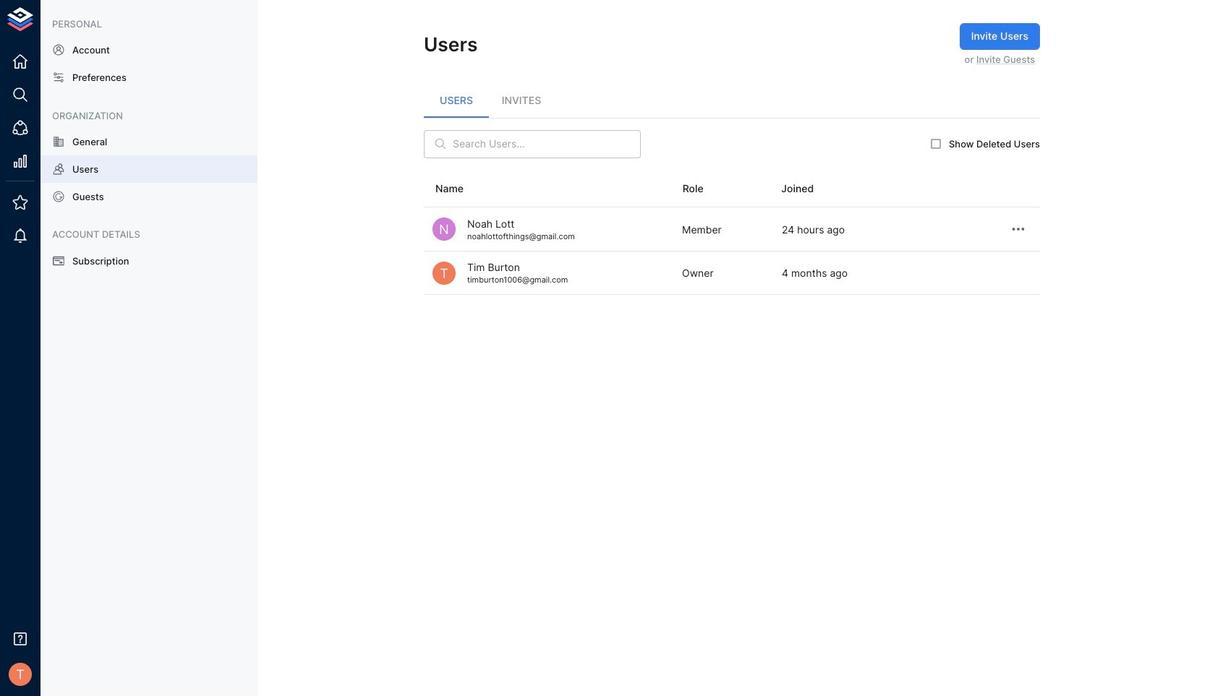 Task type: locate. For each thing, give the bounding box(es) containing it.
tab list
[[424, 83, 1040, 118]]



Task type: describe. For each thing, give the bounding box(es) containing it.
Search Users... text field
[[453, 130, 641, 158]]



Task type: vqa. For each thing, say whether or not it's contained in the screenshot.
Search Users... Text Field on the top of page
yes



